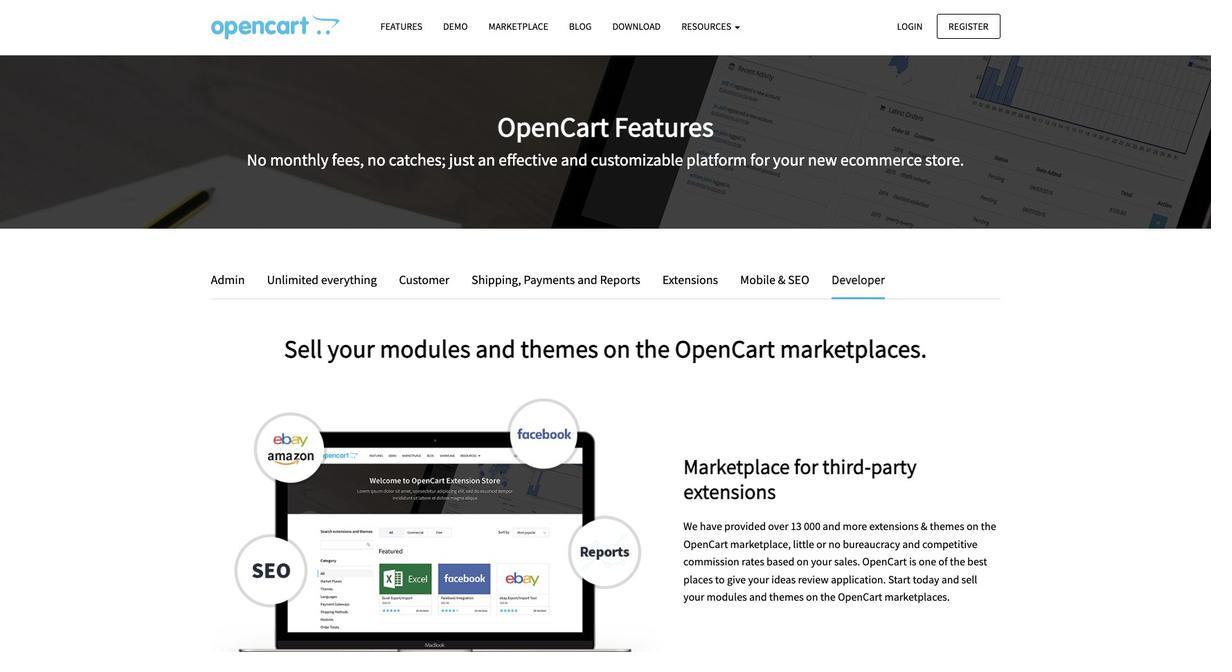 Task type: vqa. For each thing, say whether or not it's contained in the screenshot.
rightmost star light o icon
no



Task type: describe. For each thing, give the bounding box(es) containing it.
mobile & seo link
[[730, 270, 820, 290]]

000
[[804, 519, 821, 533]]

your right sell
[[328, 333, 375, 364]]

rates
[[742, 554, 765, 568]]

mobile
[[741, 272, 776, 288]]

store.
[[926, 149, 965, 170]]

your down rates
[[749, 572, 770, 586]]

reports
[[600, 272, 641, 288]]

application.
[[831, 572, 887, 586]]

mobile & seo
[[741, 272, 810, 288]]

no inside opencart features no monthly fees, no catches; just an effective and customizable platform for your new ecommerce store.
[[368, 149, 386, 170]]

your inside opencart features no monthly fees, no catches; just an effective and customizable platform for your new ecommerce store.
[[774, 149, 805, 170]]

download link
[[602, 15, 672, 39]]

features link
[[370, 15, 433, 39]]

marketplace,
[[731, 537, 791, 551]]

little
[[794, 537, 815, 551]]

marketplace for marketplace for third-party extensions
[[684, 453, 790, 479]]

customer link
[[389, 270, 460, 290]]

extensions inside we have provided over 13 000 and more extensions & themes on the opencart marketplace, little or no bureaucracy and competitive commission rates based on your sales. opencart is one of the best places to give your ideas review application. start today and sell your modules and themes on the opencart marketplaces.
[[870, 519, 919, 533]]

is
[[910, 554, 917, 568]]

platform
[[687, 149, 747, 170]]

login link
[[886, 14, 935, 39]]

catches;
[[389, 149, 446, 170]]

provided
[[725, 519, 766, 533]]

developer
[[832, 272, 885, 288]]

extensions link
[[653, 270, 729, 290]]

resources
[[682, 20, 734, 33]]

sales.
[[835, 554, 861, 568]]

unlimited
[[267, 272, 319, 288]]

developer link
[[822, 270, 885, 299]]

login
[[898, 20, 923, 32]]

on down reports
[[604, 333, 631, 364]]

commission
[[684, 554, 740, 568]]

payments
[[524, 272, 575, 288]]

have
[[700, 519, 723, 533]]

we have provided over 13 000 and more extensions & themes on the opencart marketplace, little or no bureaucracy and competitive commission rates based on your sales. opencart is one of the best places to give your ideas review application. start today and sell your modules and themes on the opencart marketplaces.
[[684, 519, 997, 604]]

on down review at the bottom of the page
[[807, 590, 819, 604]]

unlimited everything link
[[257, 270, 388, 290]]

shipping, payments and reports
[[472, 272, 641, 288]]

we
[[684, 519, 698, 533]]

based
[[767, 554, 795, 568]]

one
[[919, 554, 937, 568]]

sell
[[962, 572, 978, 586]]

give
[[727, 572, 746, 586]]

and down shipping,
[[476, 333, 516, 364]]

13
[[791, 519, 802, 533]]

features inside features link
[[381, 20, 423, 33]]

marketplace for third-party extensions image
[[211, 398, 663, 652]]

demo link
[[433, 15, 478, 39]]

2 vertical spatial themes
[[770, 590, 804, 604]]

your down places
[[684, 590, 705, 604]]

admin link
[[211, 270, 255, 290]]

new
[[808, 149, 838, 170]]

sell
[[284, 333, 323, 364]]

0 vertical spatial marketplaces.
[[781, 333, 928, 364]]

everything
[[321, 272, 377, 288]]

and down rates
[[750, 590, 768, 604]]



Task type: locate. For each thing, give the bounding box(es) containing it.
themes down shipping, payments and reports link
[[521, 333, 599, 364]]

seo
[[789, 272, 810, 288]]

features up customizable
[[615, 109, 714, 144]]

no
[[247, 149, 267, 170]]

marketplace up provided
[[684, 453, 790, 479]]

marketplace for third-party extensions
[[684, 453, 917, 504]]

0 vertical spatial &
[[778, 272, 786, 288]]

0 vertical spatial themes
[[521, 333, 599, 364]]

on
[[604, 333, 631, 364], [967, 519, 979, 533], [797, 554, 809, 568], [807, 590, 819, 604]]

and left sell
[[942, 572, 960, 586]]

and up is
[[903, 537, 921, 551]]

features left demo
[[381, 20, 423, 33]]

0 horizontal spatial extensions
[[684, 478, 776, 504]]

today
[[913, 572, 940, 586]]

0 horizontal spatial features
[[381, 20, 423, 33]]

0 vertical spatial for
[[751, 149, 770, 170]]

marketplace inside marketplace for third-party extensions
[[684, 453, 790, 479]]

register
[[949, 20, 989, 32]]

places
[[684, 572, 713, 586]]

1 vertical spatial &
[[921, 519, 928, 533]]

extensions
[[684, 478, 776, 504], [870, 519, 919, 533]]

0 vertical spatial no
[[368, 149, 386, 170]]

extensions inside marketplace for third-party extensions
[[684, 478, 776, 504]]

ecommerce
[[841, 149, 922, 170]]

modules inside we have provided over 13 000 and more extensions & themes on the opencart marketplace, little or no bureaucracy and competitive commission rates based on your sales. opencart is one of the best places to give your ideas review application. start today and sell your modules and themes on the opencart marketplaces.
[[707, 590, 747, 604]]

extensions up 'bureaucracy'
[[870, 519, 919, 533]]

themes
[[521, 333, 599, 364], [930, 519, 965, 533], [770, 590, 804, 604]]

1 vertical spatial modules
[[707, 590, 747, 604]]

0 horizontal spatial modules
[[380, 333, 471, 364]]

1 horizontal spatial no
[[829, 537, 841, 551]]

opencart
[[498, 109, 609, 144], [675, 333, 776, 364], [684, 537, 728, 551], [863, 554, 908, 568], [838, 590, 883, 604]]

no right or
[[829, 537, 841, 551]]

0 vertical spatial features
[[381, 20, 423, 33]]

on down little
[[797, 554, 809, 568]]

for right platform
[[751, 149, 770, 170]]

sell your modules and themes on the opencart marketplaces.
[[284, 333, 928, 364]]

blog link
[[559, 15, 602, 39]]

1 horizontal spatial for
[[795, 453, 819, 479]]

party
[[872, 453, 917, 479]]

resources link
[[672, 15, 751, 39]]

the
[[636, 333, 670, 364], [982, 519, 997, 533], [951, 554, 966, 568], [821, 590, 836, 604]]

opencart features no monthly fees, no catches; just an effective and customizable platform for your new ecommerce store.
[[247, 109, 965, 170]]

review
[[799, 572, 829, 586]]

unlimited everything
[[267, 272, 377, 288]]

admin
[[211, 272, 245, 288]]

1 vertical spatial features
[[615, 109, 714, 144]]

1 horizontal spatial modules
[[707, 590, 747, 604]]

marketplace left blog at the left top
[[489, 20, 549, 33]]

marketplaces. down today
[[885, 590, 951, 604]]

and left reports
[[578, 272, 598, 288]]

1 vertical spatial themes
[[930, 519, 965, 533]]

monthly
[[270, 149, 329, 170]]

start
[[889, 572, 911, 586]]

1 vertical spatial for
[[795, 453, 819, 479]]

shipping,
[[472, 272, 522, 288]]

modules
[[380, 333, 471, 364], [707, 590, 747, 604]]

1 horizontal spatial features
[[615, 109, 714, 144]]

1 horizontal spatial themes
[[770, 590, 804, 604]]

no right the fees,
[[368, 149, 386, 170]]

marketplace for marketplace
[[489, 20, 549, 33]]

& up the competitive
[[921, 519, 928, 533]]

ideas
[[772, 572, 796, 586]]

marketplaces. inside we have provided over 13 000 and more extensions & themes on the opencart marketplace, little or no bureaucracy and competitive commission rates based on your sales. opencart is one of the best places to give your ideas review application. start today and sell your modules and themes on the opencart marketplaces.
[[885, 590, 951, 604]]

for inside opencart features no monthly fees, no catches; just an effective and customizable platform for your new ecommerce store.
[[751, 149, 770, 170]]

more
[[843, 519, 868, 533]]

1 vertical spatial no
[[829, 537, 841, 551]]

marketplaces. down developer link
[[781, 333, 928, 364]]

1 vertical spatial marketplace
[[684, 453, 790, 479]]

your down or
[[811, 554, 833, 568]]

your left new at the top right of the page
[[774, 149, 805, 170]]

themes up the competitive
[[930, 519, 965, 533]]

0 vertical spatial marketplace
[[489, 20, 549, 33]]

no inside we have provided over 13 000 and more extensions & themes on the opencart marketplace, little or no bureaucracy and competitive commission rates based on your sales. opencart is one of the best places to give your ideas review application. start today and sell your modules and themes on the opencart marketplaces.
[[829, 537, 841, 551]]

an
[[478, 149, 496, 170]]

just
[[449, 149, 475, 170]]

demo
[[443, 20, 468, 33]]

download
[[613, 20, 661, 33]]

marketplace
[[489, 20, 549, 33], [684, 453, 790, 479]]

modules down customer link
[[380, 333, 471, 364]]

bureaucracy
[[843, 537, 901, 551]]

& left seo
[[778, 272, 786, 288]]

your
[[774, 149, 805, 170], [328, 333, 375, 364], [811, 554, 833, 568], [749, 572, 770, 586], [684, 590, 705, 604]]

over
[[769, 519, 789, 533]]

extensions
[[663, 272, 719, 288]]

& inside we have provided over 13 000 and more extensions & themes on the opencart marketplace, little or no bureaucracy and competitive commission rates based on your sales. opencart is one of the best places to give your ideas review application. start today and sell your modules and themes on the opencart marketplaces.
[[921, 519, 928, 533]]

0 horizontal spatial &
[[778, 272, 786, 288]]

customizable
[[591, 149, 684, 170]]

opencart inside opencart features no monthly fees, no catches; just an effective and customizable platform for your new ecommerce store.
[[498, 109, 609, 144]]

on up the competitive
[[967, 519, 979, 533]]

1 vertical spatial extensions
[[870, 519, 919, 533]]

no
[[368, 149, 386, 170], [829, 537, 841, 551]]

themes down ideas
[[770, 590, 804, 604]]

features inside opencart features no monthly fees, no catches; just an effective and customizable platform for your new ecommerce store.
[[615, 109, 714, 144]]

fees,
[[332, 149, 364, 170]]

modules down to
[[707, 590, 747, 604]]

1 vertical spatial marketplaces.
[[885, 590, 951, 604]]

features
[[381, 20, 423, 33], [615, 109, 714, 144]]

opencart - features image
[[211, 15, 339, 39]]

0 horizontal spatial for
[[751, 149, 770, 170]]

and
[[561, 149, 588, 170], [578, 272, 598, 288], [476, 333, 516, 364], [823, 519, 841, 533], [903, 537, 921, 551], [942, 572, 960, 586], [750, 590, 768, 604]]

0 vertical spatial extensions
[[684, 478, 776, 504]]

1 horizontal spatial &
[[921, 519, 928, 533]]

and inside opencart features no monthly fees, no catches; just an effective and customizable platform for your new ecommerce store.
[[561, 149, 588, 170]]

shipping, payments and reports link
[[461, 270, 651, 290]]

1 horizontal spatial extensions
[[870, 519, 919, 533]]

1 horizontal spatial marketplace
[[684, 453, 790, 479]]

effective
[[499, 149, 558, 170]]

register link
[[937, 14, 1001, 39]]

0 vertical spatial modules
[[380, 333, 471, 364]]

of
[[939, 554, 948, 568]]

blog
[[569, 20, 592, 33]]

or
[[817, 537, 827, 551]]

and inside shipping, payments and reports link
[[578, 272, 598, 288]]

and right effective
[[561, 149, 588, 170]]

best
[[968, 554, 988, 568]]

marketplaces.
[[781, 333, 928, 364], [885, 590, 951, 604]]

0 horizontal spatial no
[[368, 149, 386, 170]]

customer
[[399, 272, 450, 288]]

and right 000
[[823, 519, 841, 533]]

&
[[778, 272, 786, 288], [921, 519, 928, 533]]

competitive
[[923, 537, 978, 551]]

extensions up provided
[[684, 478, 776, 504]]

third-
[[823, 453, 872, 479]]

0 horizontal spatial themes
[[521, 333, 599, 364]]

for left third-
[[795, 453, 819, 479]]

for
[[751, 149, 770, 170], [795, 453, 819, 479]]

0 horizontal spatial marketplace
[[489, 20, 549, 33]]

for inside marketplace for third-party extensions
[[795, 453, 819, 479]]

to
[[716, 572, 725, 586]]

2 horizontal spatial themes
[[930, 519, 965, 533]]

marketplace link
[[478, 15, 559, 39]]



